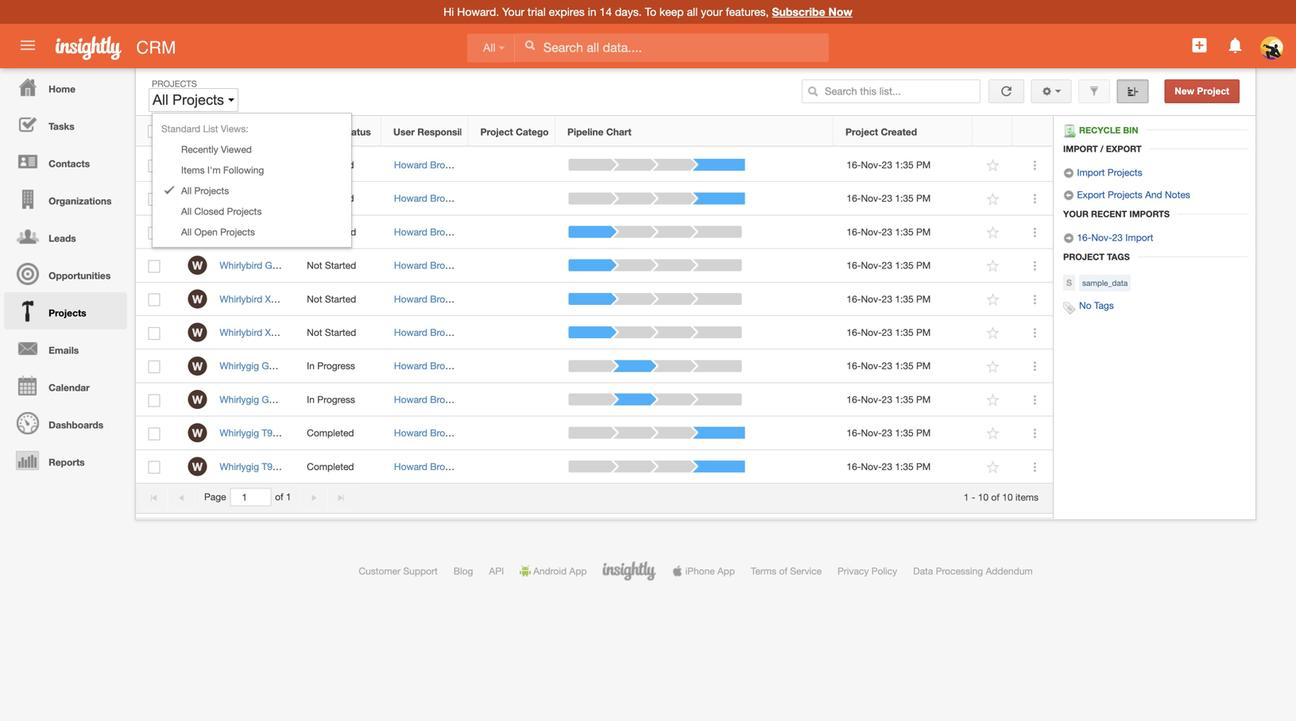 Task type: describe. For each thing, give the bounding box(es) containing it.
3 howard brown link from the top
[[394, 226, 458, 238]]

android app link
[[520, 566, 587, 577]]

w link for whirlwinder x520 - warbucks industries - roger mills
[[188, 189, 207, 208]]

2 10 from the left
[[1003, 492, 1013, 503]]

howard brown for smith
[[394, 327, 458, 338]]

not started cell for -
[[295, 216, 382, 249]]

addendum
[[986, 566, 1033, 577]]

expires
[[549, 5, 585, 18]]

recently viewed link
[[153, 139, 351, 160]]

not started for globex
[[307, 226, 356, 238]]

all for the all projects link on the top of the page
[[181, 185, 192, 196]]

data
[[913, 566, 933, 577]]

views:
[[221, 123, 248, 134]]

white image
[[525, 40, 536, 51]]

howard brown link for martin
[[394, 260, 458, 271]]

items i'm following link
[[153, 160, 351, 180]]

standard list views: link
[[133, 118, 351, 139]]

w for whirlygig t920 - warbucks industries - wayne miyazaki
[[192, 461, 203, 474]]

3 w row from the top
[[136, 216, 1053, 249]]

export projects and notes link
[[1064, 189, 1191, 201]]

whirlwinder x520 - oceanic airlines - cynthia allen link
[[220, 159, 445, 171]]

3 1:35 from the top
[[895, 226, 914, 238]]

nov- inside 'link'
[[1092, 232, 1113, 243]]

- left sirius
[[291, 260, 295, 271]]

notes
[[1165, 189, 1191, 200]]

subscribe
[[772, 5, 826, 18]]

1:35 for sakda
[[895, 394, 914, 405]]

items
[[181, 165, 205, 176]]

circle arrow left image
[[1064, 190, 1075, 201]]

data processing addendum
[[913, 566, 1033, 577]]

1:35 for nicole
[[895, 294, 914, 305]]

cell for smith
[[469, 316, 556, 350]]

in for oceanic
[[307, 394, 315, 405]]

category
[[516, 126, 558, 137]]

w link for whirlygig g250 - jakubowski llc - barbara lane
[[188, 357, 207, 376]]

16-nov-23 1:35 pm cell for lane
[[835, 350, 974, 383]]

project for project tags
[[1064, 252, 1105, 262]]

2 horizontal spatial of
[[992, 492, 1000, 503]]

processing
[[936, 566, 983, 577]]

brown for samantha
[[430, 428, 458, 439]]

started for industries
[[325, 327, 356, 338]]

whirlybird g950 - globex - albert lee link
[[220, 226, 388, 238]]

howard for sakda
[[394, 394, 428, 405]]

w for whirlygig g250 - jakubowski llc - barbara lane
[[192, 360, 203, 373]]

w for whirlybird g950 - globex - albert lee
[[192, 226, 203, 239]]

smith
[[422, 327, 447, 338]]

customer
[[359, 566, 401, 577]]

cell for lane
[[469, 350, 556, 383]]

all open projects link
[[153, 222, 351, 242]]

cog image
[[1042, 86, 1053, 97]]

wright
[[449, 428, 476, 439]]

brown for lane
[[430, 361, 458, 372]]

23 for sakda
[[882, 394, 893, 405]]

features,
[[726, 5, 769, 18]]

export projects and notes
[[1075, 189, 1191, 200]]

8 w row from the top
[[136, 383, 1053, 417]]

warbucks for t920
[[292, 461, 335, 472]]

x250 for cyberdyne
[[265, 294, 287, 305]]

16-nov-23 1:35 pm cell for samantha
[[835, 417, 974, 451]]

w link for whirlybird x250 - cyberdyne systems corp. - nicole gomez
[[188, 290, 207, 309]]

- left tina
[[350, 260, 354, 271]]

g950 for sirius
[[265, 260, 288, 271]]

blog
[[454, 566, 473, 577]]

howard for martin
[[394, 260, 428, 271]]

16- for martin
[[847, 260, 861, 271]]

1 10 from the left
[[978, 492, 989, 503]]

whirlybird x250 - cyberdyne systems corp. - nicole gomez link
[[220, 294, 485, 305]]

sample_data
[[1083, 279, 1128, 288]]

23 for smith
[[882, 327, 893, 338]]

5 w row from the top
[[136, 283, 1053, 316]]

projects up all open projects "link"
[[227, 206, 262, 217]]

page
[[204, 492, 226, 503]]

16-nov-23 1:35 pm for martin
[[847, 260, 931, 271]]

trial
[[528, 5, 546, 18]]

jakubowski
[[294, 361, 344, 372]]

whirlybird for whirlybird g950 - sirius corp. - tina martin
[[220, 260, 263, 271]]

- left cyberdyne
[[290, 294, 293, 305]]

whirlybird x250 - warbucks industries - carlos smith link
[[220, 327, 455, 338]]

Search this list... text field
[[802, 79, 981, 103]]

gomez
[[447, 294, 477, 305]]

1 vertical spatial your
[[1064, 209, 1089, 219]]

projects down "crm" at top left
[[152, 79, 197, 89]]

9 w row from the top
[[136, 417, 1053, 451]]

items i'm following
[[181, 165, 264, 176]]

tina
[[357, 260, 375, 271]]

emails
[[49, 345, 79, 356]]

whirlygig t920 - nakatomi trading corp. - samantha wright
[[220, 428, 476, 439]]

1 vertical spatial export
[[1077, 189, 1106, 200]]

howard brown link for sakda
[[394, 394, 458, 405]]

allen
[[416, 159, 437, 171]]

16- for nicole
[[847, 294, 861, 305]]

- up whirlwinder x520 - warbucks industries - roger mills
[[297, 159, 301, 171]]

sirius
[[297, 260, 321, 271]]

x520 for oceanic
[[273, 159, 294, 171]]

recently viewed
[[181, 144, 252, 155]]

10 w row from the top
[[136, 451, 1053, 484]]

project for project status
[[306, 126, 339, 137]]

organizations link
[[4, 180, 127, 218]]

now
[[829, 5, 853, 18]]

- left jakubowski
[[288, 361, 291, 372]]

2 w row from the top
[[136, 182, 1053, 216]]

chart
[[606, 126, 632, 137]]

- left samantha
[[396, 428, 400, 439]]

no tags link
[[1080, 300, 1114, 311]]

blog link
[[454, 566, 473, 577]]

- left wayne at the bottom
[[382, 461, 385, 472]]

cell for sakda
[[469, 383, 556, 417]]

4 w row from the top
[[136, 249, 1053, 283]]

all for all open projects "link"
[[181, 227, 192, 238]]

contacts
[[49, 158, 90, 169]]

- left globex
[[291, 226, 295, 238]]

1:35 for lane
[[895, 361, 914, 372]]

w link for whirlybird g950 - globex - albert lee
[[188, 223, 207, 242]]

all
[[687, 5, 698, 18]]

0 horizontal spatial of
[[275, 492, 283, 503]]

not for sirius
[[307, 260, 322, 271]]

3 howard from the top
[[394, 226, 428, 238]]

23 for samantha
[[882, 428, 893, 439]]

recycle bin link
[[1064, 125, 1147, 138]]

2 1 from the left
[[964, 492, 969, 503]]

pm for sakda
[[917, 394, 931, 405]]

- left cynthia
[[375, 159, 378, 171]]

no
[[1080, 300, 1092, 311]]

policy
[[872, 566, 898, 577]]

terms of service link
[[751, 566, 822, 577]]

w for whirlygig t920 - nakatomi trading corp. - samantha wright
[[192, 427, 203, 440]]

follow image for sakda
[[986, 393, 1001, 408]]

w link for whirlybird g950 - sirius corp. - tina martin
[[188, 256, 207, 275]]

roger
[[399, 193, 425, 204]]

- up of 1
[[286, 461, 290, 472]]

16-nov-23 1:35 pm cell for allen
[[835, 149, 974, 182]]

1 horizontal spatial of
[[779, 566, 788, 577]]

1 column header from the left
[[973, 117, 1013, 147]]

in
[[588, 5, 597, 18]]

projects up your recent imports
[[1108, 189, 1143, 200]]

w for whirlybird x250 - cyberdyne systems corp. - nicole gomez
[[192, 293, 203, 306]]

- left carlos
[[385, 327, 389, 338]]

search image
[[808, 86, 819, 97]]

23 inside 'link'
[[1113, 232, 1123, 243]]

16- for sakda
[[847, 394, 861, 405]]

16-nov-23 1:35 pm for mills
[[847, 193, 931, 204]]

pm for smith
[[917, 327, 931, 338]]

1 w row from the top
[[136, 149, 1053, 182]]

projects down i'm
[[194, 185, 229, 196]]

user
[[393, 126, 415, 137]]

cell for martin
[[469, 249, 556, 283]]

import / export
[[1064, 144, 1142, 154]]

terms of service
[[751, 566, 822, 577]]

16-nov-23 1:35 pm cell for smith
[[835, 316, 974, 350]]

x520 for warbucks
[[273, 193, 294, 204]]

16-nov-23 1:35 pm for miyazaki
[[847, 461, 931, 472]]

brown for martin
[[430, 260, 458, 271]]

recycle
[[1080, 125, 1121, 135]]

nov- for allen
[[861, 159, 882, 171]]

howard brown for lane
[[394, 361, 458, 372]]

whirlwinder for whirlwinder x520 - oceanic airlines - cynthia allen
[[220, 159, 270, 171]]

all closed projects
[[181, 206, 262, 217]]

follow image for allen
[[986, 158, 1001, 173]]

follow image for smith
[[986, 326, 1001, 341]]

albert
[[337, 226, 362, 238]]

your
[[701, 5, 723, 18]]

follow image for mills
[[986, 192, 1001, 207]]

whirlygig g250 - jakubowski llc - barbara lane
[[220, 361, 431, 372]]

16-nov-23 1:35 pm cell for mills
[[835, 182, 974, 216]]

user responsible project category
[[393, 126, 558, 137]]

industries for carlos
[[341, 327, 383, 338]]

whirlygig g250 - jakubowski llc - barbara lane link
[[220, 361, 439, 372]]

circle arrow right image
[[1064, 233, 1075, 244]]

2 follow image from the top
[[986, 225, 1001, 240]]

7 w row from the top
[[136, 350, 1053, 383]]

standard
[[161, 123, 200, 134]]

sakda
[[396, 394, 423, 405]]

show list view filters image
[[1089, 86, 1100, 97]]

pipeline chart
[[568, 126, 632, 137]]

3 pm from the top
[[917, 226, 931, 238]]

- down whirlygig g250 - jakubowski llc - barbara lane
[[288, 394, 291, 405]]

all projects button
[[149, 88, 239, 112]]

and
[[1146, 189, 1163, 200]]

airlines for completed
[[341, 159, 372, 171]]

- left items
[[972, 492, 976, 503]]

23 for mills
[[882, 193, 893, 204]]

3 16-nov-23 1:35 pm cell from the top
[[835, 216, 974, 249]]

import projects
[[1075, 167, 1143, 178]]

project right new
[[1197, 86, 1230, 97]]

projects up export projects and notes link
[[1108, 167, 1143, 178]]

subscribe now link
[[772, 5, 853, 18]]

project left category
[[481, 126, 513, 137]]

completed for wayne
[[307, 461, 354, 472]]

whirlwinder x520 - warbucks industries - roger mills link
[[220, 193, 455, 204]]

your recent imports
[[1064, 209, 1170, 219]]

name
[[255, 126, 281, 137]]

w for whirlygig g250 - oceanic airlines - mark sakda
[[192, 393, 203, 407]]

api
[[489, 566, 504, 577]]

whirlybird x250 - warbucks industries - carlos smith
[[220, 327, 447, 338]]

reports
[[49, 457, 85, 468]]

mark
[[372, 394, 393, 405]]

howard brown link for miyazaki
[[394, 461, 458, 472]]

1:35 for miyazaki
[[895, 461, 914, 472]]

not started for sirius
[[307, 260, 356, 271]]

miyazaki
[[420, 461, 457, 472]]

cell for allen
[[469, 149, 556, 182]]



Task type: locate. For each thing, give the bounding box(es) containing it.
not up whirlybird g950 - sirius corp. - tina martin link
[[307, 226, 322, 238]]

industries for roger
[[349, 193, 390, 204]]

recycle bin
[[1080, 125, 1139, 135]]

howard brown link for lane
[[394, 361, 458, 372]]

projects
[[152, 79, 197, 89], [173, 92, 224, 108], [1108, 167, 1143, 178], [194, 185, 229, 196], [1108, 189, 1143, 200], [227, 206, 262, 217], [220, 227, 255, 238], [49, 308, 86, 319]]

howard for allen
[[394, 159, 428, 171]]

g950 left sirius
[[265, 260, 288, 271]]

0 horizontal spatial 1
[[286, 492, 291, 503]]

follow image
[[986, 192, 1001, 207], [986, 360, 1001, 375], [986, 460, 1001, 475]]

brown up smith
[[430, 294, 458, 305]]

customer support
[[359, 566, 438, 577]]

16- for lane
[[847, 361, 861, 372]]

1 vertical spatial whirlwinder
[[220, 193, 270, 204]]

refresh list image
[[999, 86, 1014, 97]]

support
[[403, 566, 438, 577]]

pm
[[917, 159, 931, 171], [917, 193, 931, 204], [917, 226, 931, 238], [917, 260, 931, 271], [917, 294, 931, 305], [917, 327, 931, 338], [917, 361, 931, 372], [917, 394, 931, 405], [917, 428, 931, 439], [917, 461, 931, 472]]

howard brown down samantha
[[394, 461, 458, 472]]

1 vertical spatial x250
[[265, 327, 287, 338]]

16-nov-23 1:35 pm for smith
[[847, 327, 931, 338]]

1 vertical spatial follow image
[[986, 360, 1001, 375]]

not started up 'whirlygig g250 - jakubowski llc - barbara lane' link
[[307, 327, 356, 338]]

1:35 for samantha
[[895, 428, 914, 439]]

status
[[342, 126, 371, 137]]

howard brown up samantha
[[394, 394, 458, 405]]

data processing addendum link
[[913, 566, 1033, 577]]

3 whirlygig from the top
[[220, 428, 259, 439]]

7 16-nov-23 1:35 pm cell from the top
[[835, 350, 974, 383]]

16-nov-23 1:35 pm cell for miyazaki
[[835, 451, 974, 484]]

corp. right sirius
[[324, 260, 347, 271]]

2 not started cell from the top
[[295, 249, 382, 283]]

howard down sakda
[[394, 428, 428, 439]]

w link for whirlygig t920 - nakatomi trading corp. - samantha wright
[[188, 424, 207, 443]]

oceanic for completed
[[303, 159, 338, 171]]

- up whirlygig g250 - jakubowski llc - barbara lane
[[290, 327, 293, 338]]

howard down roger
[[394, 226, 428, 238]]

trading
[[336, 428, 367, 439]]

3 brown from the top
[[430, 226, 458, 238]]

1 horizontal spatial 1
[[964, 492, 969, 503]]

completed for roger
[[307, 193, 354, 204]]

1 vertical spatial x520
[[273, 193, 294, 204]]

1 not started cell from the top
[[295, 216, 382, 249]]

hi
[[444, 5, 454, 18]]

calendar link
[[4, 367, 127, 405]]

2 in from the top
[[307, 394, 315, 405]]

column header down the refresh list image at the right top of page
[[973, 117, 1013, 147]]

4 cell from the top
[[469, 249, 556, 283]]

x520 down name on the left top of the page
[[273, 159, 294, 171]]

completed cell down whirlwinder x520 - oceanic airlines - cynthia allen link
[[295, 182, 382, 216]]

1 vertical spatial all projects
[[181, 185, 229, 196]]

not started
[[307, 226, 356, 238], [307, 260, 356, 271], [307, 294, 356, 305], [307, 327, 356, 338]]

all link
[[467, 34, 515, 62]]

16-nov-23 1:35 pm cell for nicole
[[835, 283, 974, 316]]

10 howard brown from the top
[[394, 461, 458, 472]]

all down items
[[181, 185, 192, 196]]

1 1 from the left
[[286, 492, 291, 503]]

0 horizontal spatial your
[[502, 5, 525, 18]]

projects down 'all closed projects' link
[[220, 227, 255, 238]]

1 vertical spatial t920
[[262, 461, 283, 472]]

projects up emails "link"
[[49, 308, 86, 319]]

barbara
[[374, 361, 408, 372]]

2 vertical spatial import
[[1126, 232, 1154, 243]]

nov- for nicole
[[861, 294, 882, 305]]

0 vertical spatial in progress
[[307, 361, 355, 372]]

8 cell from the top
[[469, 383, 556, 417]]

howard brown link up samantha
[[394, 394, 458, 405]]

airlines for in progress
[[332, 394, 363, 405]]

created
[[881, 126, 917, 137]]

whirlwinder x520 - warbucks industries - roger mills
[[220, 193, 447, 204]]

of left items
[[992, 492, 1000, 503]]

1
[[286, 492, 291, 503], [964, 492, 969, 503]]

4 whirlybird from the top
[[220, 327, 263, 338]]

brown down nicole at top left
[[430, 327, 458, 338]]

app right android
[[570, 566, 587, 577]]

2 pm from the top
[[917, 193, 931, 204]]

16-nov-23 1:35 pm for allen
[[847, 159, 931, 171]]

brown down mills
[[430, 226, 458, 238]]

dashboards link
[[4, 405, 127, 442]]

progress down 'whirlygig g250 - jakubowski llc - barbara lane' link
[[317, 394, 355, 405]]

brown up miyazaki
[[430, 428, 458, 439]]

no tags
[[1080, 300, 1114, 311]]

1 w link from the top
[[188, 155, 207, 175]]

1 16-nov-23 1:35 pm cell from the top
[[835, 149, 974, 182]]

1 in from the top
[[307, 361, 315, 372]]

howard brown link up smith
[[394, 294, 458, 305]]

follow image for samantha
[[986, 427, 1001, 442]]

4 not started cell from the top
[[295, 316, 382, 350]]

imports
[[1130, 209, 1170, 219]]

app right iphone
[[718, 566, 735, 577]]

0 horizontal spatial app
[[570, 566, 587, 577]]

brown down smith
[[430, 361, 458, 372]]

all projects for the all projects link on the top of the page
[[181, 185, 229, 196]]

warbucks
[[303, 193, 346, 204], [296, 327, 338, 338], [292, 461, 335, 472]]

howard brown link up miyazaki
[[394, 428, 458, 439]]

column header down cog icon
[[1013, 117, 1053, 147]]

1 vertical spatial oceanic
[[294, 394, 329, 405]]

pm for martin
[[917, 260, 931, 271]]

bin
[[1124, 125, 1139, 135]]

row group
[[136, 149, 1053, 484]]

export down bin
[[1106, 144, 1142, 154]]

1 field
[[231, 489, 271, 506]]

2 howard brown from the top
[[394, 193, 458, 204]]

all left the "open"
[[181, 227, 192, 238]]

16- for miyazaki
[[847, 461, 861, 472]]

brown for sakda
[[430, 394, 458, 405]]

w for whirlwinder x520 - warbucks industries - roger mills
[[192, 192, 203, 205]]

1 g250 from the top
[[262, 361, 285, 372]]

opportunities link
[[4, 255, 127, 293]]

16-nov-23 1:35 pm for samantha
[[847, 428, 931, 439]]

pm for lane
[[917, 361, 931, 372]]

4 completed cell from the top
[[295, 451, 382, 484]]

whirlybird for whirlybird x250 - warbucks industries - carlos smith
[[220, 327, 263, 338]]

t920 for nakatomi
[[262, 428, 283, 439]]

2 vertical spatial warbucks
[[292, 461, 335, 472]]

3 w from the top
[[192, 226, 203, 239]]

viewed
[[221, 144, 252, 155]]

notifications image
[[1226, 36, 1245, 55]]

llc
[[347, 361, 365, 372]]

nov- for sakda
[[861, 394, 882, 405]]

4 16-nov-23 1:35 pm cell from the top
[[835, 249, 974, 283]]

import down imports
[[1126, 232, 1154, 243]]

0 vertical spatial your
[[502, 5, 525, 18]]

follow image
[[986, 158, 1001, 173], [986, 225, 1001, 240], [986, 259, 1001, 274], [986, 292, 1001, 308], [986, 326, 1001, 341], [986, 393, 1001, 408], [986, 427, 1001, 442]]

industries up the lee
[[349, 193, 390, 204]]

howard brown down allen
[[394, 193, 458, 204]]

whirlygig t920 - nakatomi trading corp. - samantha wright link
[[220, 428, 484, 439]]

0 vertical spatial g250
[[262, 361, 285, 372]]

corp.
[[324, 260, 347, 271], [384, 294, 408, 305], [370, 428, 394, 439]]

project name
[[219, 126, 281, 137]]

w link
[[188, 155, 207, 175], [188, 189, 207, 208], [188, 223, 207, 242], [188, 256, 207, 275], [188, 290, 207, 309], [188, 323, 207, 342], [188, 357, 207, 376], [188, 390, 207, 409], [188, 424, 207, 443], [188, 457, 207, 476]]

- up whirlybird g950 - globex - albert lee
[[297, 193, 301, 204]]

standard list views:
[[161, 123, 248, 134]]

1 x520 from the top
[[273, 159, 294, 171]]

1 progress from the top
[[317, 361, 355, 372]]

2 t920 from the top
[[262, 461, 283, 472]]

completed cell
[[295, 149, 382, 182], [295, 182, 382, 216], [295, 417, 382, 451], [295, 451, 382, 484]]

1 app from the left
[[570, 566, 587, 577]]

1 vertical spatial warbucks
[[296, 327, 338, 338]]

0 vertical spatial x250
[[265, 294, 287, 305]]

warbucks down cyberdyne
[[296, 327, 338, 338]]

1 horizontal spatial app
[[718, 566, 735, 577]]

0 vertical spatial g950
[[265, 226, 288, 238]]

in progress for oceanic
[[307, 394, 355, 405]]

column header
[[973, 117, 1013, 147], [1013, 117, 1053, 147]]

x250 for warbucks
[[265, 327, 287, 338]]

import inside 'link'
[[1126, 232, 1154, 243]]

android app
[[533, 566, 587, 577]]

started up whirlybird x250 - warbucks industries - carlos smith link
[[325, 294, 356, 305]]

pm for miyazaki
[[917, 461, 931, 472]]

6 w row from the top
[[136, 316, 1053, 350]]

terms
[[751, 566, 777, 577]]

2 cell from the top
[[469, 182, 556, 216]]

howard brown link for samantha
[[394, 428, 458, 439]]

crm
[[136, 37, 176, 58]]

emails link
[[4, 330, 127, 367]]

progress for jakubowski
[[317, 361, 355, 372]]

w for whirlybird x250 - warbucks industries - carlos smith
[[192, 326, 203, 339]]

howard brown link for nicole
[[394, 294, 458, 305]]

started left tina
[[325, 260, 356, 271]]

completed down whirlygig t920 - nakatomi trading corp. - samantha wright
[[307, 461, 354, 472]]

16- inside 'link'
[[1077, 232, 1092, 243]]

whirlwinder
[[220, 159, 270, 171], [220, 193, 270, 204]]

3 not from the top
[[307, 294, 322, 305]]

howard brown up smith
[[394, 294, 458, 305]]

3 cell from the top
[[469, 216, 556, 249]]

- right "llc"
[[367, 361, 371, 372]]

7 w from the top
[[192, 360, 203, 373]]

import left /
[[1064, 144, 1098, 154]]

export right circle arrow left image
[[1077, 189, 1106, 200]]

6 cell from the top
[[469, 316, 556, 350]]

projects inside button
[[173, 92, 224, 108]]

2 vertical spatial corp.
[[370, 428, 394, 439]]

all closed projects link
[[153, 201, 351, 222]]

howard brown down nicole at top left
[[394, 327, 458, 338]]

- left mark
[[365, 394, 369, 405]]

3 howard brown from the top
[[394, 226, 458, 238]]

in progress down 'whirlygig g250 - jakubowski llc - barbara lane' link
[[307, 394, 355, 405]]

1 vertical spatial industries
[[341, 327, 383, 338]]

1 completed from the top
[[307, 159, 354, 171]]

in progress cell down whirlybird x250 - warbucks industries - carlos smith link
[[295, 350, 382, 383]]

0 vertical spatial t920
[[262, 428, 283, 439]]

0 vertical spatial x520
[[273, 159, 294, 171]]

to
[[645, 5, 657, 18]]

6 16-nov-23 1:35 pm from the top
[[847, 327, 931, 338]]

howard up sakda
[[394, 361, 428, 372]]

16-nov-23 1:35 pm cell
[[835, 149, 974, 182], [835, 182, 974, 216], [835, 216, 974, 249], [835, 249, 974, 283], [835, 283, 974, 316], [835, 316, 974, 350], [835, 350, 974, 383], [835, 383, 974, 417], [835, 417, 974, 451], [835, 451, 974, 484]]

6 follow image from the top
[[986, 393, 1001, 408]]

not started left tina
[[307, 260, 356, 271]]

9 16-nov-23 1:35 pm from the top
[[847, 428, 931, 439]]

nov- for miyazaki
[[861, 461, 882, 472]]

6 1:35 from the top
[[895, 327, 914, 338]]

airlines up whirlygig t920 - nakatomi trading corp. - samantha wright
[[332, 394, 363, 405]]

1 cell from the top
[[469, 149, 556, 182]]

10 brown from the top
[[430, 461, 458, 472]]

started left the lee
[[325, 226, 356, 238]]

1 horizontal spatial 10
[[1003, 492, 1013, 503]]

1 vertical spatial progress
[[317, 394, 355, 405]]

x520
[[273, 159, 294, 171], [273, 193, 294, 204]]

responsible
[[418, 126, 474, 137]]

None checkbox
[[148, 125, 160, 138], [148, 160, 160, 172], [148, 260, 160, 273], [148, 294, 160, 307], [148, 327, 160, 340], [148, 395, 160, 407], [148, 125, 160, 138], [148, 160, 160, 172], [148, 260, 160, 273], [148, 294, 160, 307], [148, 327, 160, 340], [148, 395, 160, 407]]

project left created
[[846, 126, 879, 137]]

projects up standard list views:
[[173, 92, 224, 108]]

7 follow image from the top
[[986, 427, 1001, 442]]

import for import / export
[[1064, 144, 1098, 154]]

5 follow image from the top
[[986, 326, 1001, 341]]

all projects inside the all projects link
[[181, 185, 229, 196]]

projects link
[[4, 293, 127, 330]]

whirlygig t920 - warbucks industries - wayne miyazaki link
[[220, 461, 465, 472]]

4 brown from the top
[[430, 260, 458, 271]]

16- for smith
[[847, 327, 861, 338]]

howard brown link up mills
[[394, 159, 458, 171]]

privacy
[[838, 566, 869, 577]]

1 16-nov-23 1:35 pm from the top
[[847, 159, 931, 171]]

6 pm from the top
[[917, 327, 931, 338]]

closed
[[194, 206, 224, 217]]

7 16-nov-23 1:35 pm from the top
[[847, 361, 931, 372]]

industries
[[349, 193, 390, 204], [341, 327, 383, 338], [337, 461, 379, 472]]

whirlygig for whirlygig t920 - warbucks industries - wayne miyazaki
[[220, 461, 259, 472]]

10 howard from the top
[[394, 461, 428, 472]]

5 16-nov-23 1:35 pm cell from the top
[[835, 283, 974, 316]]

howard for smith
[[394, 327, 428, 338]]

10 howard brown link from the top
[[394, 461, 458, 472]]

w row
[[136, 149, 1053, 182], [136, 182, 1053, 216], [136, 216, 1053, 249], [136, 249, 1053, 283], [136, 283, 1053, 316], [136, 316, 1053, 350], [136, 350, 1053, 383], [136, 383, 1053, 417], [136, 417, 1053, 451], [136, 451, 1053, 484]]

howard brown up nicole at top left
[[394, 260, 458, 271]]

Search all data.... text field
[[516, 33, 829, 62]]

list
[[203, 123, 218, 134]]

howard brown link up nicole at top left
[[394, 260, 458, 271]]

not for globex
[[307, 226, 322, 238]]

nov- for martin
[[861, 260, 882, 271]]

0 vertical spatial industries
[[349, 193, 390, 204]]

privacy policy link
[[838, 566, 898, 577]]

not started cell up 'whirlygig g250 - jakubowski llc - barbara lane' link
[[295, 316, 382, 350]]

9 howard from the top
[[394, 428, 428, 439]]

- left roger
[[393, 193, 397, 204]]

0 vertical spatial airlines
[[341, 159, 372, 171]]

23 for miyazaki
[[882, 461, 893, 472]]

keep
[[660, 5, 684, 18]]

all inside 'all closed projects' link
[[181, 206, 192, 217]]

16- for mills
[[847, 193, 861, 204]]

0 horizontal spatial 10
[[978, 492, 989, 503]]

1 vertical spatial g250
[[262, 394, 285, 405]]

in progress cell
[[295, 350, 382, 383], [295, 383, 382, 417]]

completed cell for cynthia
[[295, 149, 382, 182]]

howard brown link down samantha
[[394, 461, 458, 472]]

of 1
[[275, 492, 291, 503]]

1:35 for martin
[[895, 260, 914, 271]]

projects inside "link"
[[220, 227, 255, 238]]

not started cell
[[295, 216, 382, 249], [295, 249, 382, 283], [295, 283, 382, 316], [295, 316, 382, 350]]

0 vertical spatial corp.
[[324, 260, 347, 271]]

howard brown link for smith
[[394, 327, 458, 338]]

whirlygig g250 - oceanic airlines - mark sakda link
[[220, 394, 431, 405]]

2 brown from the top
[[430, 193, 458, 204]]

all for 'all closed projects' link
[[181, 206, 192, 217]]

0 vertical spatial import
[[1064, 144, 1098, 154]]

8 brown from the top
[[430, 394, 458, 405]]

not for cyberdyne
[[307, 294, 322, 305]]

8 howard brown from the top
[[394, 394, 458, 405]]

0 vertical spatial oceanic
[[303, 159, 338, 171]]

- left nicole at top left
[[411, 294, 414, 305]]

4 not started from the top
[[307, 327, 356, 338]]

1 vertical spatial import
[[1077, 167, 1105, 178]]

14
[[600, 5, 612, 18]]

in progress down whirlybird x250 - warbucks industries - carlos smith
[[307, 361, 355, 372]]

iphone
[[686, 566, 715, 577]]

in
[[307, 361, 315, 372], [307, 394, 315, 405]]

recently
[[181, 144, 218, 155]]

not
[[307, 226, 322, 238], [307, 260, 322, 271], [307, 294, 322, 305], [307, 327, 322, 338]]

2 whirlybird from the top
[[220, 260, 263, 271]]

10 w from the top
[[192, 461, 203, 474]]

all for all projects button
[[153, 92, 169, 108]]

brown for nicole
[[430, 294, 458, 305]]

whirlybird x250 - cyberdyne systems corp. - nicole gomez
[[220, 294, 477, 305]]

2 not started from the top
[[307, 260, 356, 271]]

howard brown down mills
[[394, 226, 458, 238]]

2 x250 from the top
[[265, 327, 287, 338]]

howard up roger
[[394, 159, 428, 171]]

7 w link from the top
[[188, 357, 207, 376]]

howard for miyazaki
[[394, 461, 428, 472]]

progress for oceanic
[[317, 394, 355, 405]]

23 for allen
[[882, 159, 893, 171]]

16-nov-23 1:35 pm cell for martin
[[835, 249, 974, 283]]

opportunities
[[49, 270, 111, 281]]

0 vertical spatial all projects
[[153, 92, 228, 108]]

0 vertical spatial warbucks
[[303, 193, 346, 204]]

w link for whirlwinder x520 - oceanic airlines - cynthia allen
[[188, 155, 207, 175]]

7 howard brown link from the top
[[394, 361, 458, 372]]

1 in progress cell from the top
[[295, 350, 382, 383]]

brown up nicole at top left
[[430, 260, 458, 271]]

whirlwinder down viewed
[[220, 159, 270, 171]]

10 16-nov-23 1:35 pm from the top
[[847, 461, 931, 472]]

howard for nicole
[[394, 294, 428, 305]]

not started for warbucks
[[307, 327, 356, 338]]

16- for allen
[[847, 159, 861, 171]]

whirlybird g950 - sirius corp. - tina martin
[[220, 260, 404, 271]]

all up standard
[[153, 92, 169, 108]]

None checkbox
[[148, 193, 160, 206], [148, 227, 160, 240], [148, 361, 160, 374], [148, 428, 160, 441], [148, 462, 160, 474], [148, 193, 160, 206], [148, 227, 160, 240], [148, 361, 160, 374], [148, 428, 160, 441], [148, 462, 160, 474]]

1 horizontal spatial your
[[1064, 209, 1089, 219]]

cynthia
[[381, 159, 414, 171]]

all projects inside all projects button
[[153, 92, 228, 108]]

row containing project name
[[136, 117, 1053, 147]]

recent
[[1091, 209, 1127, 219]]

1 brown from the top
[[430, 159, 458, 171]]

0 vertical spatial follow image
[[986, 192, 1001, 207]]

nakatomi
[[292, 428, 333, 439]]

howard brown down smith
[[394, 361, 458, 372]]

completed for cynthia
[[307, 159, 354, 171]]

in for jakubowski
[[307, 361, 315, 372]]

completed cell down whirlygig t920 - nakatomi trading corp. - samantha wright
[[295, 451, 382, 484]]

cell for nicole
[[469, 283, 556, 316]]

howard.
[[457, 5, 499, 18]]

- left albert
[[331, 226, 334, 238]]

howard brown for samantha
[[394, 428, 458, 439]]

2 in progress from the top
[[307, 394, 355, 405]]

row
[[136, 117, 1053, 147]]

2 16-nov-23 1:35 pm from the top
[[847, 193, 931, 204]]

warbucks down nakatomi
[[292, 461, 335, 472]]

0 horizontal spatial export
[[1077, 189, 1106, 200]]

nov- for mills
[[861, 193, 882, 204]]

not started cell down whirlwinder x520 - warbucks industries - roger mills link at the top of the page
[[295, 216, 382, 249]]

g250 left jakubowski
[[262, 361, 285, 372]]

3 whirlybird from the top
[[220, 294, 263, 305]]

2 app from the left
[[718, 566, 735, 577]]

0 vertical spatial export
[[1106, 144, 1142, 154]]

not started cell up the whirlybird x250 - cyberdyne systems corp. - nicole gomez
[[295, 249, 382, 283]]

howard brown link down smith
[[394, 361, 458, 372]]

oceanic up whirlwinder x520 - warbucks industries - roger mills
[[303, 159, 338, 171]]

3 started from the top
[[325, 294, 356, 305]]

all projects link
[[153, 180, 351, 201]]

g250
[[262, 361, 285, 372], [262, 394, 285, 405]]

customer support link
[[359, 566, 438, 577]]

all projects
[[153, 92, 228, 108], [181, 185, 229, 196]]

navigation containing home
[[0, 68, 127, 479]]

1 right 1 field
[[286, 492, 291, 503]]

9 howard brown from the top
[[394, 428, 458, 439]]

0 vertical spatial whirlwinder
[[220, 159, 270, 171]]

navigation
[[0, 68, 127, 479]]

not started cell for industries
[[295, 316, 382, 350]]

cell for mills
[[469, 182, 556, 216]]

2 column header from the left
[[1013, 117, 1053, 147]]

corp. for trading
[[370, 428, 394, 439]]

show sidebar image
[[1127, 86, 1139, 97]]

follow image for lane
[[986, 360, 1001, 375]]

howard for samantha
[[394, 428, 428, 439]]

your down circle arrow left image
[[1064, 209, 1089, 219]]

2 vertical spatial industries
[[337, 461, 379, 472]]

cell for miyazaki
[[469, 451, 556, 484]]

row group containing w
[[136, 149, 1053, 484]]

whirlygig for whirlygig g250 - oceanic airlines - mark sakda
[[220, 394, 259, 405]]

- left nakatomi
[[286, 428, 290, 439]]

new project
[[1175, 86, 1230, 97]]

howard brown up miyazaki
[[394, 428, 458, 439]]

4 not from the top
[[307, 327, 322, 338]]

3 follow image from the top
[[986, 259, 1001, 274]]

3 completed from the top
[[307, 428, 354, 439]]

pm for allen
[[917, 159, 931, 171]]

0 vertical spatial progress
[[317, 361, 355, 372]]

in progress cell for airlines
[[295, 383, 382, 417]]

all inside all projects button
[[153, 92, 169, 108]]

not started cell for systems
[[295, 283, 382, 316]]

reports link
[[4, 442, 127, 479]]

completed down whirlwinder x520 - oceanic airlines - cynthia allen link
[[307, 193, 354, 204]]

all inside all link
[[483, 42, 496, 54]]

wayne
[[388, 461, 417, 472]]

0 vertical spatial in
[[307, 361, 315, 372]]

howard
[[394, 159, 428, 171], [394, 193, 428, 204], [394, 226, 428, 238], [394, 260, 428, 271], [394, 294, 428, 305], [394, 327, 428, 338], [394, 361, 428, 372], [394, 394, 428, 405], [394, 428, 428, 439], [394, 461, 428, 472]]

whirlygig t920 - warbucks industries - wayne miyazaki
[[220, 461, 457, 472]]

1 whirlygig from the top
[[220, 361, 259, 372]]

brown for miyazaki
[[430, 461, 458, 472]]

dashboards
[[49, 420, 103, 431]]

circle arrow right image
[[1064, 168, 1075, 179]]

16- for samantha
[[847, 428, 861, 439]]

2 started from the top
[[325, 260, 356, 271]]

follow image for nicole
[[986, 292, 1001, 308]]

howard brown link for allen
[[394, 159, 458, 171]]

1 vertical spatial corp.
[[384, 294, 408, 305]]

brown for allen
[[430, 159, 458, 171]]

2 progress from the top
[[317, 394, 355, 405]]

4 howard brown link from the top
[[394, 260, 458, 271]]

8 howard from the top
[[394, 394, 428, 405]]

6 16-nov-23 1:35 pm cell from the top
[[835, 316, 974, 350]]

in up the whirlygig g250 - oceanic airlines - mark sakda
[[307, 361, 315, 372]]

9 cell from the top
[[469, 417, 556, 451]]

cyberdyne
[[296, 294, 342, 305]]

5 w link from the top
[[188, 290, 207, 309]]

w for whirlybird g950 - sirius corp. - tina martin
[[192, 259, 203, 272]]

7 1:35 from the top
[[895, 361, 914, 372]]

x520 up whirlybird g950 - globex - albert lee
[[273, 193, 294, 204]]

of right 1 field
[[275, 492, 283, 503]]

2 g950 from the top
[[265, 260, 288, 271]]

all left "closed"
[[181, 206, 192, 217]]

2 x520 from the top
[[273, 193, 294, 204]]

all inside all open projects "link"
[[181, 227, 192, 238]]

t920 up of 1
[[262, 461, 283, 472]]

1 vertical spatial in progress
[[307, 394, 355, 405]]

leads link
[[4, 218, 127, 255]]

all open projects
[[181, 227, 255, 238]]

1 vertical spatial airlines
[[332, 394, 363, 405]]

1 left items
[[964, 492, 969, 503]]

4 16-nov-23 1:35 pm from the top
[[847, 260, 931, 271]]

pm for samantha
[[917, 428, 931, 439]]

howard brown for allen
[[394, 159, 458, 171]]

23 for nicole
[[882, 294, 893, 305]]

1 pm from the top
[[917, 159, 931, 171]]

4 completed from the top
[[307, 461, 354, 472]]

home link
[[4, 68, 127, 106]]

2 completed cell from the top
[[295, 182, 382, 216]]

3 16-nov-23 1:35 pm from the top
[[847, 226, 931, 238]]

nov- for lane
[[861, 361, 882, 372]]

3 not started from the top
[[307, 294, 356, 305]]

1 1:35 from the top
[[895, 159, 914, 171]]

mills
[[428, 193, 447, 204]]

2 vertical spatial follow image
[[986, 460, 1001, 475]]

1 vertical spatial g950
[[265, 260, 288, 271]]

3 completed cell from the top
[[295, 417, 382, 451]]

1 vertical spatial in
[[307, 394, 315, 405]]

x250 left cyberdyne
[[265, 294, 287, 305]]

1 w from the top
[[192, 159, 203, 172]]

2 whirlwinder from the top
[[220, 193, 270, 204]]

1 horizontal spatial export
[[1106, 144, 1142, 154]]

g950 down 'all closed projects' link
[[265, 226, 288, 238]]

oceanic
[[303, 159, 338, 171], [294, 394, 329, 405]]

cell
[[469, 149, 556, 182], [469, 182, 556, 216], [469, 216, 556, 249], [469, 249, 556, 283], [469, 283, 556, 316], [469, 316, 556, 350], [469, 350, 556, 383], [469, 383, 556, 417], [469, 417, 556, 451], [469, 451, 556, 484]]

progress down whirlybird x250 - warbucks industries - carlos smith link
[[317, 361, 355, 372]]

pm for mills
[[917, 193, 931, 204]]

new
[[1175, 86, 1195, 97]]

1 whirlybird from the top
[[220, 226, 263, 238]]

completed cell for wayne
[[295, 451, 382, 484]]

not started cell up whirlybird x250 - warbucks industries - carlos smith link
[[295, 283, 382, 316]]

7 brown from the top
[[430, 361, 458, 372]]



Task type: vqa. For each thing, say whether or not it's contained in the screenshot.
Cyberdyne X250
yes



